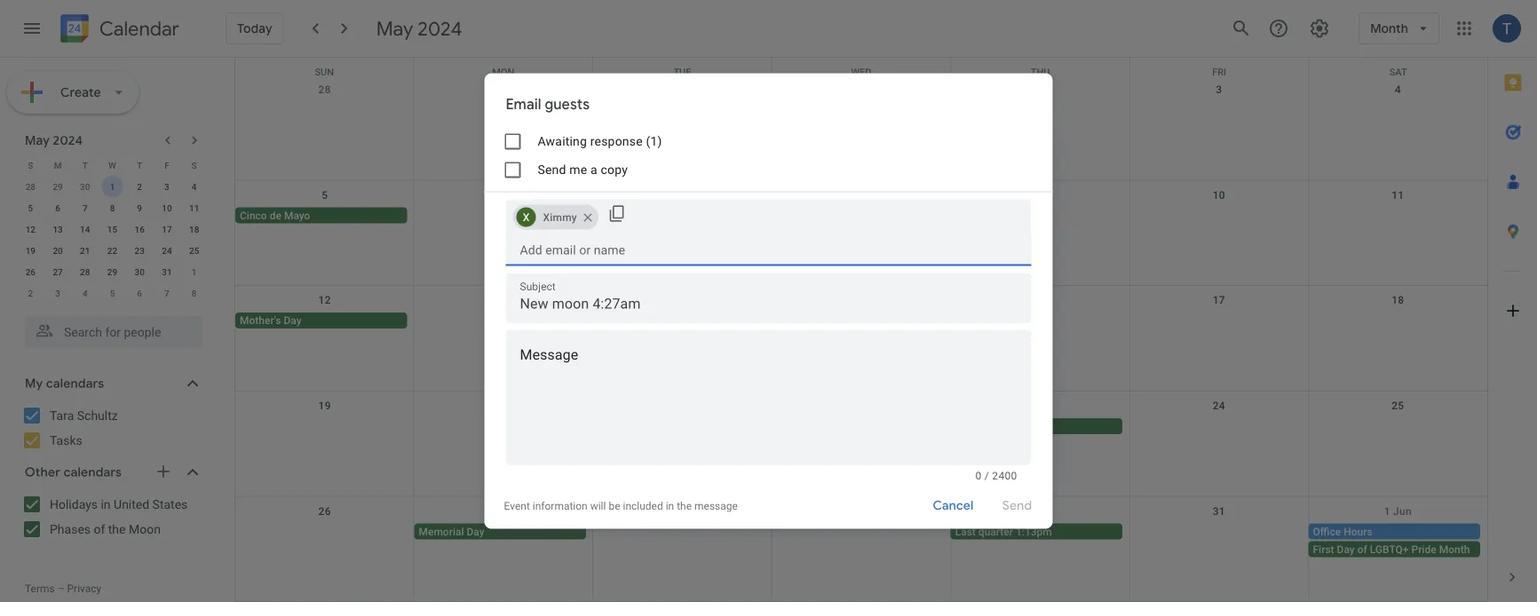 Task type: describe. For each thing, give the bounding box(es) containing it.
copy
[[601, 163, 628, 177]]

day for mother's day
[[284, 315, 302, 327]]

1 vertical spatial 20
[[498, 400, 510, 412]]

10 element
[[156, 197, 178, 219]]

day inside office hours first day of lgbtq+ pride month
[[1338, 543, 1355, 556]]

yes
[[829, 451, 846, 465]]

1 horizontal spatial 19
[[319, 400, 331, 412]]

terms – privacy
[[25, 583, 102, 595]]

phases of the moon
[[50, 522, 161, 537]]

schultz for tasks
[[77, 408, 118, 423]]

10 for sun
[[1213, 189, 1226, 201]]

monday,
[[693, 195, 740, 209]]

10 for may 2024
[[162, 203, 172, 213]]

1 horizontal spatial 25
[[1392, 400, 1405, 412]]

today
[[237, 20, 272, 36]]

calendar heading
[[96, 16, 179, 41]]

29 element
[[102, 261, 123, 283]]

mayo
[[284, 209, 310, 222]]

26 for 1
[[25, 267, 36, 277]]

terms
[[25, 583, 55, 595]]

tara schultz, attending, organiser tree item
[[668, 271, 1031, 308]]

14
[[80, 224, 90, 235]]

30 element
[[129, 261, 150, 283]]

24 inside 'element'
[[162, 245, 172, 256]]

my calendars button
[[4, 370, 220, 398]]

8 for sun
[[859, 189, 865, 201]]

0 vertical spatial 4
[[1396, 84, 1402, 96]]

13 inside row group
[[53, 224, 63, 235]]

ximmy, selected option
[[513, 203, 599, 231]]

main drawer image
[[21, 18, 43, 39]]

jun
[[1394, 505, 1413, 517]]

kendall
[[729, 315, 771, 329]]

1 horizontal spatial 4
[[192, 181, 197, 192]]

11 for sun
[[1392, 189, 1405, 201]]

moon
[[129, 522, 161, 537]]

1 horizontal spatial 23
[[1034, 400, 1047, 412]]

full moon 9:53am button
[[951, 418, 1123, 434]]

other calendars
[[25, 465, 122, 481]]

yes,
[[702, 251, 721, 263]]

lgbtq+
[[1371, 543, 1410, 556]]

1 vertical spatial 2024
[[53, 132, 83, 148]]

mon
[[493, 67, 515, 78]]

hours
[[1344, 525, 1373, 538]]

kendall parks
[[729, 315, 806, 329]]

terms link
[[25, 583, 55, 595]]

8 inside row
[[192, 288, 197, 299]]

1 horizontal spatial 17
[[1213, 294, 1226, 307]]

email guests dialog
[[485, 73, 1053, 529]]

guests
[[545, 95, 590, 113]]

the inside list
[[108, 522, 126, 537]]

9:53am
[[1005, 420, 1042, 433]]

schultz for kendall parks
[[757, 275, 799, 289]]

0 vertical spatial may 2024
[[376, 16, 462, 41]]

1 horizontal spatial 2
[[137, 181, 142, 192]]

16 inside '16' 'element'
[[135, 224, 145, 235]]

cell containing office hours
[[1309, 524, 1488, 559]]

awaiting
[[538, 134, 587, 149]]

event information will be included in the message
[[504, 500, 738, 512]]

7 june element
[[156, 283, 178, 304]]

28 down sun
[[319, 84, 331, 96]]

of inside the other calendars list
[[94, 522, 105, 537]]

25 inside row group
[[189, 245, 199, 256]]

1 june element
[[184, 261, 205, 283]]

30 right 29 april element
[[80, 181, 90, 192]]

of inside office hours first day of lgbtq+ pride month
[[1358, 543, 1368, 556]]

9 for may 2024
[[137, 203, 142, 213]]

28 april element
[[20, 176, 41, 197]]

5 june element
[[102, 283, 123, 304]]

28 left 29 april element
[[25, 181, 36, 192]]

new moon 11:22pm button
[[593, 208, 765, 224]]

1 for 1 jun
[[1385, 505, 1391, 517]]

tara for tasks
[[50, 408, 74, 423]]

other
[[25, 465, 61, 481]]

24 element
[[156, 240, 178, 261]]

full moon 9:53am
[[956, 420, 1042, 433]]

1 inside cell
[[110, 181, 115, 192]]

message
[[695, 500, 738, 512]]

going?
[[647, 451, 685, 465]]

29 april element
[[47, 176, 68, 197]]

12 inside 'element'
[[25, 224, 36, 235]]

18 inside grid
[[1392, 294, 1405, 307]]

thu
[[1031, 67, 1051, 78]]

yes button
[[816, 446, 859, 470]]

mother's day button
[[235, 313, 407, 329]]

20 inside row group
[[53, 245, 63, 256]]

day for memorial day
[[467, 525, 485, 538]]

1:13pm
[[1016, 525, 1053, 538]]

2 june element
[[20, 283, 41, 304]]

2400
[[993, 470, 1018, 482]]

may 2024 grid
[[17, 155, 208, 304]]

11 for may 2024
[[189, 203, 199, 213]]

grid containing 28
[[235, 58, 1488, 602]]

2 vertical spatial 5
[[110, 288, 115, 299]]

email guests
[[506, 95, 590, 113]]

guests tree
[[625, 271, 1031, 336]]

/
[[985, 470, 990, 482]]

sat
[[1390, 67, 1408, 78]]

21
[[80, 245, 90, 256]]

tara schultz for kendall parks
[[729, 275, 799, 289]]

tue
[[674, 67, 692, 78]]

12 inside grid
[[319, 294, 331, 307]]

6 inside row
[[137, 288, 142, 299]]

maybe button
[[916, 446, 973, 470]]

26 element
[[20, 261, 41, 283]]

today button
[[226, 12, 284, 44]]

0 horizontal spatial 3
[[55, 288, 60, 299]]

fri
[[1213, 67, 1227, 78]]

states
[[152, 497, 188, 512]]

6 june element
[[129, 283, 150, 304]]

first quarter 7:48am button
[[772, 313, 944, 329]]

7:48am
[[838, 315, 874, 327]]

row containing 2
[[17, 283, 208, 304]]

first inside office hours first day of lgbtq+ pride month
[[1314, 543, 1335, 556]]

0 vertical spatial 2024
[[418, 16, 462, 41]]

2 vertical spatial 29
[[107, 267, 117, 277]]

(1)
[[646, 134, 662, 149]]

4 june element
[[74, 283, 96, 304]]

30 down tue
[[677, 84, 689, 96]]

0 / 2400
[[976, 470, 1018, 482]]

19 element
[[20, 240, 41, 261]]

16 inside grid
[[1034, 294, 1047, 307]]

4 inside 4 june element
[[83, 288, 88, 299]]

m
[[54, 160, 62, 171]]

privacy
[[67, 583, 102, 595]]

no
[[880, 451, 895, 465]]

20 element
[[47, 240, 68, 261]]

holidays in united states
[[50, 497, 188, 512]]

9 for sun
[[1038, 189, 1044, 201]]

1 vertical spatial 2
[[28, 288, 33, 299]]

included
[[623, 500, 663, 512]]

my calendars
[[25, 376, 104, 392]]

1 cell
[[99, 176, 126, 197]]

send me a copy
[[538, 163, 628, 177]]

be
[[609, 500, 621, 512]]

mother's
[[240, 315, 281, 327]]

12 element
[[20, 219, 41, 240]]

11 element
[[184, 197, 205, 219]]

full
[[956, 420, 973, 433]]

7 for may 2024
[[83, 203, 88, 213]]

6 for sun
[[501, 189, 507, 201]]

cinco
[[240, 209, 267, 222]]

last quarter 1:13pm
[[956, 525, 1053, 538]]

1 jun
[[1385, 505, 1413, 517]]

26 for 1 jun
[[319, 505, 331, 517]]

Add email or name text field
[[520, 234, 1018, 266]]

mother's day
[[240, 315, 302, 327]]

new moon 4:27am heading
[[693, 167, 860, 191]]

calendars for my calendars
[[46, 376, 104, 392]]

information
[[533, 500, 588, 512]]

3 june element
[[47, 283, 68, 304]]

other calendars button
[[4, 458, 220, 487]]

row group containing 28
[[17, 176, 208, 304]]

awaiting
[[734, 251, 776, 263]]

22
[[107, 245, 117, 256]]

2 s from the left
[[192, 160, 197, 171]]

cinco de mayo button
[[235, 208, 407, 224]]



Task type: vqa. For each thing, say whether or not it's contained in the screenshot.
the topmost 1 element
no



Task type: locate. For each thing, give the bounding box(es) containing it.
1 vertical spatial may
[[25, 132, 50, 148]]

0 vertical spatial 29
[[498, 84, 510, 96]]

f
[[165, 160, 169, 171]]

29 down m on the left
[[53, 181, 63, 192]]

last
[[956, 525, 976, 538]]

0 horizontal spatial 12
[[25, 224, 36, 235]]

30 down 23 element
[[135, 267, 145, 277]]

1 vertical spatial schultz
[[77, 408, 118, 423]]

4 down 28 element
[[83, 288, 88, 299]]

new
[[693, 167, 733, 191], [598, 209, 619, 222]]

row group
[[17, 176, 208, 304]]

12 up the mother's day button at the left
[[319, 294, 331, 307]]

23 up full moon 9:53am button on the right
[[1034, 400, 1047, 412]]

1 vertical spatial tara schultz
[[50, 408, 118, 423]]

other calendars list
[[4, 490, 220, 544]]

1 vertical spatial 3
[[164, 181, 169, 192]]

16 element
[[129, 219, 150, 240]]

0 horizontal spatial may 2024
[[25, 132, 83, 148]]

1 horizontal spatial 2024
[[418, 16, 462, 41]]

1 horizontal spatial 29
[[107, 267, 117, 277]]

9
[[1038, 189, 1044, 201], [137, 203, 142, 213]]

4 down sat
[[1396, 84, 1402, 96]]

office hours button
[[1309, 524, 1481, 540]]

new for 11:22pm
[[598, 209, 619, 222]]

23 element
[[129, 240, 150, 261]]

8 june element
[[184, 283, 205, 304]]

1 vertical spatial 6
[[55, 203, 60, 213]]

the down holidays in united states
[[108, 522, 126, 537]]

moon inside new moon 4:27am monday, 13 november
[[738, 167, 790, 191]]

tara schultz inside the my calendars list
[[50, 408, 118, 423]]

moon
[[738, 167, 790, 191], [622, 209, 649, 222], [975, 420, 1003, 433]]

tara inside the my calendars list
[[50, 408, 74, 423]]

31 for 1 jun
[[1213, 505, 1226, 517]]

5 for sun
[[322, 189, 328, 201]]

3 down 'fri'
[[1217, 84, 1223, 96]]

6 for may 2024
[[55, 203, 60, 213]]

2 horizontal spatial 4
[[1396, 84, 1402, 96]]

2 vertical spatial 13
[[498, 294, 510, 307]]

s
[[28, 160, 33, 171], [192, 160, 197, 171]]

0 horizontal spatial 25
[[189, 245, 199, 256]]

first down office
[[1314, 543, 1335, 556]]

new inside new moon 4:27am monday, 13 november
[[693, 167, 733, 191]]

None text field
[[520, 291, 1018, 316]]

23 inside row group
[[135, 245, 145, 256]]

calendars for other calendars
[[64, 465, 122, 481]]

27 inside grid
[[498, 505, 510, 517]]

28 down 21
[[80, 267, 90, 277]]

18 element
[[184, 219, 205, 240]]

sun
[[315, 67, 334, 78]]

25
[[189, 245, 199, 256], [1392, 400, 1405, 412]]

20
[[53, 245, 63, 256], [498, 400, 510, 412]]

0 vertical spatial 25
[[189, 245, 199, 256]]

0 horizontal spatial t
[[82, 160, 88, 171]]

office hours first day of lgbtq+ pride month
[[1314, 525, 1471, 556]]

in inside the other calendars list
[[101, 497, 111, 512]]

7 up 14 "element"
[[83, 203, 88, 213]]

3 down f
[[164, 181, 169, 192]]

moon for 6
[[622, 209, 649, 222]]

0 vertical spatial calendars
[[46, 376, 104, 392]]

tara schultz down awaiting
[[729, 275, 799, 289]]

2 down 26 element
[[28, 288, 33, 299]]

2 right 1 cell
[[137, 181, 142, 192]]

1 horizontal spatial 8
[[192, 288, 197, 299]]

1 vertical spatial 27
[[498, 505, 510, 517]]

0 vertical spatial 19
[[25, 245, 36, 256]]

2024
[[418, 16, 462, 41], [53, 132, 83, 148]]

2 horizontal spatial 5
[[322, 189, 328, 201]]

1 s from the left
[[28, 160, 33, 171]]

tara inside tree item
[[729, 275, 753, 289]]

my calendars list
[[4, 402, 220, 455]]

moon left 11:22pm
[[622, 209, 649, 222]]

9 inside row group
[[137, 203, 142, 213]]

0 horizontal spatial 9
[[137, 203, 142, 213]]

1 vertical spatial 12
[[319, 294, 331, 307]]

w
[[108, 160, 116, 171]]

2
[[137, 181, 142, 192], [28, 288, 33, 299]]

the inside email guests dialog
[[677, 500, 692, 512]]

quarter inside last quarter 1:13pm button
[[979, 525, 1014, 538]]

0 horizontal spatial new
[[598, 209, 619, 222]]

0 vertical spatial day
[[284, 315, 302, 327]]

tara
[[729, 275, 753, 289], [50, 408, 74, 423]]

0 horizontal spatial 5
[[28, 203, 33, 213]]

1 vertical spatial 10
[[162, 203, 172, 213]]

2 vertical spatial 6
[[137, 288, 142, 299]]

1 vertical spatial 18
[[1392, 294, 1405, 307]]

calendars right my
[[46, 376, 104, 392]]

0 horizontal spatial in
[[101, 497, 111, 512]]

None search field
[[0, 309, 220, 348]]

0 horizontal spatial 29
[[53, 181, 63, 192]]

schultz down my calendars dropdown button
[[77, 408, 118, 423]]

1 right yes,
[[724, 251, 731, 263]]

quarter for 1:13pm
[[979, 525, 1014, 538]]

1 horizontal spatial the
[[677, 500, 692, 512]]

privacy link
[[67, 583, 102, 595]]

1 vertical spatial 19
[[319, 400, 331, 412]]

tab list
[[1489, 58, 1538, 553]]

8
[[859, 189, 865, 201], [110, 203, 115, 213], [192, 288, 197, 299]]

6
[[501, 189, 507, 201], [55, 203, 60, 213], [137, 288, 142, 299]]

13 inside grid
[[498, 294, 510, 307]]

1 horizontal spatial 31
[[1213, 505, 1226, 517]]

response
[[591, 134, 643, 149]]

memorial day
[[419, 525, 485, 538]]

office
[[1314, 525, 1342, 538]]

12
[[25, 224, 36, 235], [319, 294, 331, 307]]

1 horizontal spatial new
[[693, 167, 733, 191]]

send
[[538, 163, 567, 177]]

13 inside new moon 4:27am monday, 13 november
[[744, 195, 758, 209]]

15 element
[[102, 219, 123, 240]]

27 up the memorial day button on the left bottom of the page
[[498, 505, 510, 517]]

18
[[189, 224, 199, 235], [1392, 294, 1405, 307]]

1 left jun
[[1385, 505, 1391, 517]]

0
[[976, 470, 982, 482]]

holidays
[[50, 497, 98, 512]]

tara up the tasks
[[50, 408, 74, 423]]

3
[[1217, 84, 1223, 96], [164, 181, 169, 192], [55, 288, 60, 299]]

moon for 20
[[975, 420, 1003, 433]]

7 down 31 element
[[164, 288, 169, 299]]

11:22pm
[[652, 209, 694, 222]]

no button
[[866, 446, 909, 470]]

21 element
[[74, 240, 96, 261]]

first inside button
[[777, 315, 798, 327]]

in
[[101, 497, 111, 512], [666, 500, 675, 512]]

29 for 3
[[498, 84, 510, 96]]

18 inside row group
[[189, 224, 199, 235]]

0 horizontal spatial 20
[[53, 245, 63, 256]]

0 horizontal spatial schultz
[[77, 408, 118, 423]]

2 horizontal spatial 13
[[744, 195, 758, 209]]

31 for 1
[[162, 267, 172, 277]]

0 vertical spatial 16
[[135, 224, 145, 235]]

14 element
[[74, 219, 96, 240]]

tara schultz up the tasks
[[50, 408, 118, 423]]

2 vertical spatial day
[[1338, 543, 1355, 556]]

1 vertical spatial moon
[[622, 209, 649, 222]]

maybe
[[927, 451, 961, 465]]

19
[[25, 245, 36, 256], [319, 400, 331, 412]]

day
[[284, 315, 302, 327], [467, 525, 485, 538], [1338, 543, 1355, 556]]

quarter left 7:48am
[[801, 315, 836, 327]]

1 vertical spatial 13
[[53, 224, 63, 235]]

23
[[135, 245, 145, 256], [1034, 400, 1047, 412]]

0 horizontal spatial day
[[284, 315, 302, 327]]

5
[[322, 189, 328, 201], [28, 203, 33, 213], [110, 288, 115, 299]]

pride
[[1412, 543, 1437, 556]]

1 for 1 yes, 1 awaiting
[[693, 251, 699, 263]]

calendar element
[[57, 11, 179, 50]]

4
[[1396, 84, 1402, 96], [192, 181, 197, 192], [83, 288, 88, 299]]

3 down 27 element
[[55, 288, 60, 299]]

1 vertical spatial quarter
[[979, 525, 1014, 538]]

selected people list box
[[506, 199, 603, 234]]

8 up the '15' element
[[110, 203, 115, 213]]

19 inside may 2024 "grid"
[[25, 245, 36, 256]]

may 2024
[[376, 16, 462, 41], [25, 132, 83, 148]]

none text field inside email guests dialog
[[506, 351, 1032, 457]]

1 horizontal spatial 16
[[1034, 294, 1047, 307]]

0 horizontal spatial 19
[[25, 245, 36, 256]]

calendar
[[100, 16, 179, 41]]

0 vertical spatial 20
[[53, 245, 63, 256]]

1 horizontal spatial 18
[[1392, 294, 1405, 307]]

1 horizontal spatial 3
[[164, 181, 169, 192]]

2 horizontal spatial moon
[[975, 420, 1003, 433]]

2 vertical spatial moon
[[975, 420, 1003, 433]]

7 up the new moon 11:22pm button
[[680, 189, 686, 201]]

cell
[[235, 102, 414, 155], [414, 102, 593, 155], [593, 102, 772, 155], [951, 102, 1130, 155], [1130, 102, 1309, 155], [1309, 102, 1488, 155], [414, 208, 593, 225], [951, 208, 1130, 225], [1130, 208, 1309, 225], [1309, 208, 1488, 225], [414, 313, 593, 331], [593, 313, 772, 331], [951, 313, 1130, 331], [1130, 313, 1309, 331], [1309, 313, 1488, 331], [235, 418, 414, 436], [414, 418, 593, 436], [1130, 418, 1309, 436], [1309, 418, 1488, 436], [235, 524, 414, 559], [593, 524, 772, 559], [772, 524, 951, 559], [1130, 524, 1309, 559], [1309, 524, 1488, 559]]

0 horizontal spatial the
[[108, 522, 126, 537]]

of right phases
[[94, 522, 105, 537]]

27 up 3 june element
[[53, 267, 63, 277]]

grid
[[235, 58, 1488, 602]]

first
[[777, 315, 798, 327], [1314, 543, 1335, 556]]

1 vertical spatial 24
[[1213, 400, 1226, 412]]

30
[[677, 84, 689, 96], [80, 181, 90, 192], [135, 267, 145, 277], [1034, 505, 1047, 517]]

23 up 30 element
[[135, 245, 145, 256]]

2 vertical spatial 4
[[83, 288, 88, 299]]

0 vertical spatial 7
[[680, 189, 686, 201]]

31 inside row group
[[162, 267, 172, 277]]

31 element
[[156, 261, 178, 283]]

day right memorial
[[467, 525, 485, 538]]

day right mother's
[[284, 315, 302, 327]]

s up 28 april element
[[28, 160, 33, 171]]

4 up 11 element
[[192, 181, 197, 192]]

first quarter 7:48am
[[777, 315, 874, 327]]

8 for may 2024
[[110, 203, 115, 213]]

29 for 2
[[53, 181, 63, 192]]

tara down '1 yes, 1 awaiting'
[[729, 275, 753, 289]]

schultz inside tree item
[[757, 275, 799, 289]]

5 for may 2024
[[28, 203, 33, 213]]

quarter for 7:48am
[[801, 315, 836, 327]]

1 horizontal spatial first
[[1314, 543, 1335, 556]]

11 inside row group
[[189, 203, 199, 213]]

quarter inside "first quarter 7:48am" button
[[801, 315, 836, 327]]

new moon 11:22pm
[[598, 209, 694, 222]]

1 vertical spatial of
[[1358, 543, 1368, 556]]

schultz down add email or name "text field"
[[757, 275, 799, 289]]

1 horizontal spatial 20
[[498, 400, 510, 412]]

schultz
[[757, 275, 799, 289], [77, 408, 118, 423]]

0 vertical spatial 3
[[1217, 84, 1223, 96]]

parks
[[774, 315, 806, 329]]

in inside email guests dialog
[[666, 500, 675, 512]]

new moon 4:27am monday, 13 november
[[693, 167, 860, 209]]

0 vertical spatial 13
[[744, 195, 758, 209]]

in up phases of the moon at the left bottom of the page
[[101, 497, 111, 512]]

may
[[376, 16, 413, 41], [25, 132, 50, 148]]

22 element
[[102, 240, 123, 261]]

1 vertical spatial tara
[[50, 408, 74, 423]]

day down 'hours'
[[1338, 543, 1355, 556]]

4:27am
[[794, 167, 860, 191]]

0 vertical spatial the
[[677, 500, 692, 512]]

17
[[162, 224, 172, 235], [1213, 294, 1226, 307]]

15
[[107, 224, 117, 235]]

0 horizontal spatial 31
[[162, 267, 172, 277]]

phases
[[50, 522, 91, 537]]

of down 'hours'
[[1358, 543, 1368, 556]]

first right the kendall
[[777, 315, 798, 327]]

tara schultz inside tree item
[[729, 275, 799, 289]]

1 vertical spatial 5
[[28, 203, 33, 213]]

30 april element
[[74, 176, 96, 197]]

new inside button
[[598, 209, 619, 222]]

t up 30 april element
[[82, 160, 88, 171]]

19 down the mother's day button at the left
[[319, 400, 331, 412]]

new down copy
[[598, 209, 619, 222]]

event
[[504, 500, 530, 512]]

s right f
[[192, 160, 197, 171]]

t left f
[[137, 160, 142, 171]]

cancel button
[[925, 485, 982, 527]]

last quarter 1:13pm button
[[951, 524, 1123, 540]]

1 down w
[[110, 181, 115, 192]]

moon right full
[[975, 420, 1003, 433]]

28 left message
[[677, 505, 689, 517]]

kendall parks tree item
[[668, 308, 1031, 336]]

25 element
[[184, 240, 205, 261]]

2 vertical spatial 7
[[164, 288, 169, 299]]

0 vertical spatial 11
[[1392, 189, 1405, 201]]

new up monday,
[[693, 167, 733, 191]]

1 left yes,
[[693, 251, 699, 263]]

calendars
[[46, 376, 104, 392], [64, 465, 122, 481]]

1 vertical spatial first
[[1314, 543, 1335, 556]]

tara schultz for tasks
[[50, 408, 118, 423]]

new for 4:27am
[[693, 167, 733, 191]]

1 vertical spatial 7
[[83, 203, 88, 213]]

the left message
[[677, 500, 692, 512]]

0 horizontal spatial tara schultz
[[50, 408, 118, 423]]

0 vertical spatial tara schultz
[[729, 275, 799, 289]]

26 inside may 2024 "grid"
[[25, 267, 36, 277]]

0 horizontal spatial 7
[[83, 203, 88, 213]]

schultz inside the my calendars list
[[77, 408, 118, 423]]

0 vertical spatial quarter
[[801, 315, 836, 327]]

29 down 22
[[107, 267, 117, 277]]

27 for 1 jun
[[498, 505, 510, 517]]

2 horizontal spatial 29
[[498, 84, 510, 96]]

2 vertical spatial 8
[[192, 288, 197, 299]]

cancel
[[933, 498, 974, 514]]

1 horizontal spatial t
[[137, 160, 142, 171]]

13 element
[[47, 219, 68, 240]]

me
[[570, 163, 588, 177]]

first day of lgbtq+ pride month button
[[1309, 541, 1481, 557]]

8 down 1 june "element"
[[192, 288, 197, 299]]

2 t from the left
[[137, 160, 142, 171]]

in right included
[[666, 500, 675, 512]]

5 up 12 'element' at the left of the page
[[28, 203, 33, 213]]

19 up 26 element
[[25, 245, 36, 256]]

5 down 29 element
[[110, 288, 115, 299]]

1 horizontal spatial may
[[376, 16, 413, 41]]

0 horizontal spatial may
[[25, 132, 50, 148]]

2 horizontal spatial 3
[[1217, 84, 1223, 96]]

1 inside grid
[[1385, 505, 1391, 517]]

0 horizontal spatial 4
[[83, 288, 88, 299]]

0 vertical spatial 12
[[25, 224, 36, 235]]

november
[[761, 195, 820, 209]]

0 horizontal spatial 8
[[110, 203, 115, 213]]

2 vertical spatial 3
[[55, 288, 60, 299]]

17 inside may 2024 "grid"
[[162, 224, 172, 235]]

row
[[235, 58, 1488, 78], [235, 76, 1488, 181], [17, 155, 208, 176], [17, 176, 208, 197], [235, 181, 1488, 286], [17, 197, 208, 219], [17, 219, 208, 240], [17, 240, 208, 261], [17, 261, 208, 283], [17, 283, 208, 304], [235, 286, 1488, 392], [235, 392, 1488, 497], [235, 497, 1488, 602]]

10 inside 10 element
[[162, 203, 172, 213]]

tara for kendall parks
[[729, 275, 753, 289]]

27 inside row group
[[53, 267, 63, 277]]

month
[[1440, 543, 1471, 556]]

memorial day button
[[414, 524, 586, 540]]

0 vertical spatial 17
[[162, 224, 172, 235]]

awaiting response (1)
[[538, 134, 662, 149]]

12 up 19 element
[[25, 224, 36, 235]]

email
[[506, 95, 542, 113]]

5 up cinco de mayo button
[[322, 189, 328, 201]]

27 for 1
[[53, 267, 63, 277]]

0 horizontal spatial 11
[[189, 203, 199, 213]]

8 right november
[[859, 189, 865, 201]]

1 inside "element"
[[192, 267, 197, 277]]

cinco de mayo
[[240, 209, 310, 222]]

17 element
[[156, 219, 178, 240]]

1 vertical spatial 11
[[189, 203, 199, 213]]

quarter right last
[[979, 525, 1014, 538]]

1 t from the left
[[82, 160, 88, 171]]

7 for sun
[[680, 189, 686, 201]]

1 vertical spatial calendars
[[64, 465, 122, 481]]

1 vertical spatial new
[[598, 209, 619, 222]]

tara schultz
[[729, 275, 799, 289], [50, 408, 118, 423]]

0 horizontal spatial quarter
[[801, 315, 836, 327]]

28 element
[[74, 261, 96, 283]]

row containing s
[[17, 155, 208, 176]]

0 vertical spatial 8
[[859, 189, 865, 201]]

1 for 1 june "element"
[[192, 267, 197, 277]]

13
[[744, 195, 758, 209], [53, 224, 63, 235], [498, 294, 510, 307]]

None text field
[[506, 351, 1032, 457]]

27 element
[[47, 261, 68, 283]]

none text field inside email guests dialog
[[520, 291, 1018, 316]]

will
[[591, 500, 606, 512]]

29 down mon
[[498, 84, 510, 96]]

0 vertical spatial of
[[94, 522, 105, 537]]

1 horizontal spatial tara
[[729, 275, 753, 289]]

0 horizontal spatial 2
[[28, 288, 33, 299]]

calendars up holidays on the left of page
[[64, 465, 122, 481]]

0 horizontal spatial first
[[777, 315, 798, 327]]

16
[[135, 224, 145, 235], [1034, 294, 1047, 307]]

0 vertical spatial 24
[[162, 245, 172, 256]]

30 up last quarter 1:13pm button
[[1034, 505, 1047, 517]]

row containing sun
[[235, 58, 1488, 78]]

wed
[[852, 67, 872, 78]]

1 up 8 june element
[[192, 267, 197, 277]]

moon up november
[[738, 167, 790, 191]]



